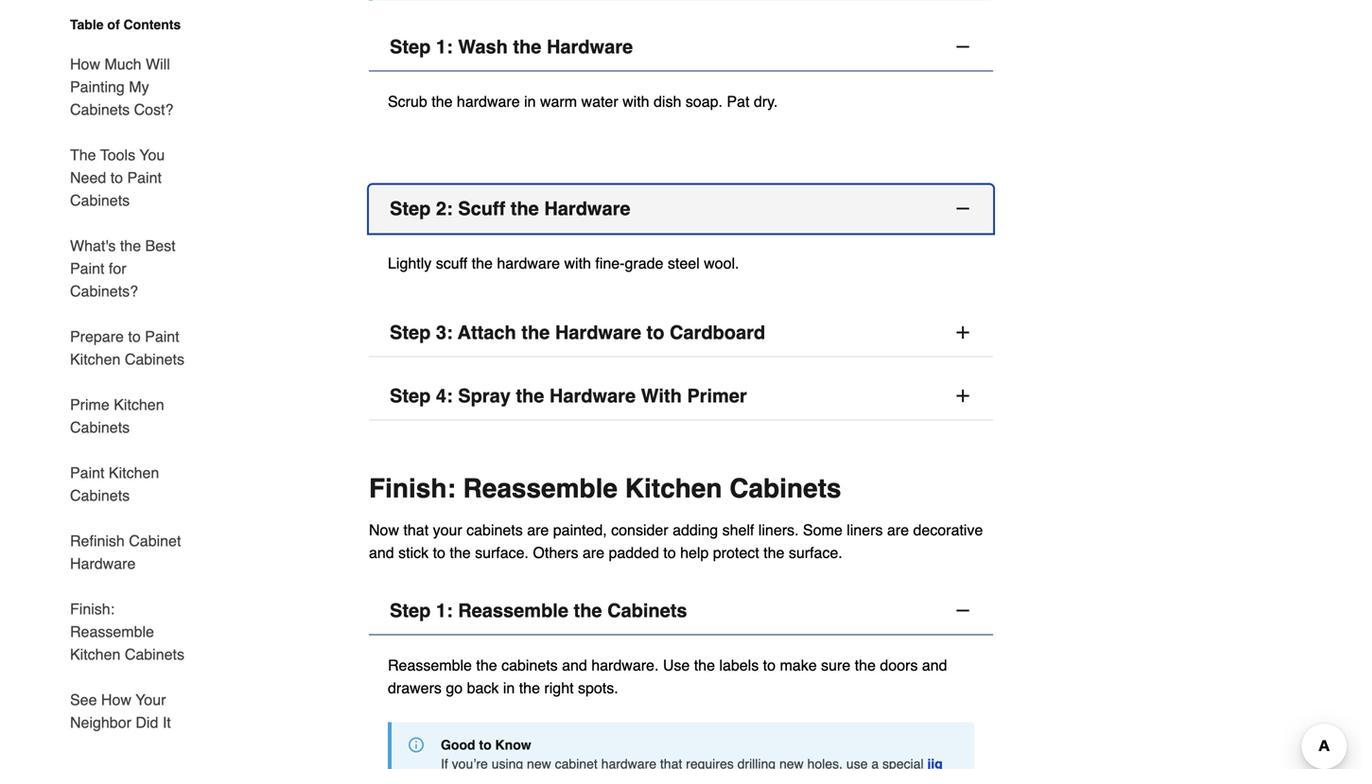 Task type: locate. For each thing, give the bounding box(es) containing it.
cardboard
[[670, 322, 765, 343]]

step 3: attach the hardware to cardboard button
[[369, 309, 993, 357]]

plus image inside step 3: attach the hardware to cardboard button
[[953, 323, 972, 342]]

0 horizontal spatial are
[[527, 521, 549, 539]]

prepare to paint kitchen cabinets link
[[70, 314, 197, 382]]

minus image inside step 1: wash the hardware button
[[953, 37, 972, 56]]

cabinets down prime
[[70, 419, 130, 436]]

and up right
[[562, 656, 587, 674]]

1 vertical spatial finish:
[[70, 600, 115, 618]]

hardware for attach
[[555, 322, 641, 343]]

2 plus image from the top
[[953, 386, 972, 405]]

1 horizontal spatial finish:
[[369, 473, 456, 504]]

paint down "what's"
[[70, 260, 104, 277]]

minus image inside step 1: reassemble the cabinets button
[[953, 601, 972, 620]]

grade
[[625, 254, 663, 272]]

spots.
[[578, 679, 618, 697]]

are right liners
[[887, 521, 909, 539]]

cabinets down need
[[70, 192, 130, 209]]

cabinets up your
[[125, 646, 184, 663]]

to right good
[[479, 737, 492, 752]]

kitchen inside prime kitchen cabinets
[[114, 396, 164, 413]]

to
[[110, 169, 123, 186], [647, 322, 664, 343], [128, 328, 141, 345], [433, 544, 445, 561], [663, 544, 676, 561], [763, 656, 776, 674], [479, 737, 492, 752]]

now that your cabinets are painted, consider adding shelf liners. some liners are decorative and stick to the surface. others are padded to help protect the surface.
[[369, 521, 983, 561]]

1: for wash
[[436, 36, 453, 58]]

to down tools
[[110, 169, 123, 186]]

prime kitchen cabinets
[[70, 396, 164, 436]]

finish: reassemble kitchen cabinets up your
[[70, 600, 184, 663]]

plus image for step 4: spray the hardware with primer
[[953, 386, 972, 405]]

1 1: from the top
[[436, 36, 453, 58]]

of
[[107, 17, 120, 32]]

the
[[513, 36, 541, 58], [432, 93, 453, 110], [511, 198, 539, 219], [120, 237, 141, 254], [472, 254, 493, 272], [521, 322, 550, 343], [516, 385, 544, 407], [450, 544, 471, 561], [763, 544, 785, 561], [574, 600, 602, 621], [476, 656, 497, 674], [694, 656, 715, 674], [855, 656, 876, 674], [519, 679, 540, 697]]

1 vertical spatial hardware
[[497, 254, 560, 272]]

1 vertical spatial with
[[564, 254, 591, 272]]

surface. left others
[[475, 544, 529, 561]]

0 horizontal spatial in
[[503, 679, 515, 697]]

cabinets
[[70, 101, 130, 118], [70, 192, 130, 209], [125, 350, 184, 368], [70, 419, 130, 436], [730, 473, 841, 504], [70, 487, 130, 504], [607, 600, 687, 621], [125, 646, 184, 663]]

step 1: wash the hardware
[[390, 36, 633, 58]]

step left 2:
[[390, 198, 431, 219]]

in left warm at left
[[524, 93, 536, 110]]

0 horizontal spatial with
[[564, 254, 591, 272]]

1 vertical spatial finish: reassemble kitchen cabinets
[[70, 600, 184, 663]]

paint kitchen cabinets link
[[70, 450, 197, 518]]

kitchen down prepare
[[70, 350, 120, 368]]

cabinets up refinish at left
[[70, 487, 130, 504]]

hardware up fine-
[[544, 198, 630, 219]]

how
[[70, 55, 100, 73], [101, 691, 131, 708]]

0 vertical spatial finish:
[[369, 473, 456, 504]]

primer
[[687, 385, 747, 407]]

kitchen up see
[[70, 646, 120, 663]]

with left dish
[[623, 93, 649, 110]]

cabinets inside paint kitchen cabinets
[[70, 487, 130, 504]]

hardware down step 2: scuff the hardware
[[497, 254, 560, 272]]

1 horizontal spatial are
[[583, 544, 604, 561]]

minus image for hardware
[[953, 37, 972, 56]]

1: left wash
[[436, 36, 453, 58]]

step 4: spray the hardware with primer button
[[369, 372, 993, 420]]

paint down prime kitchen cabinets on the left bottom of the page
[[70, 464, 104, 481]]

1: for reassemble
[[436, 600, 453, 621]]

reassemble inside button
[[458, 600, 568, 621]]

water
[[581, 93, 618, 110]]

0 horizontal spatial finish: reassemble kitchen cabinets
[[70, 600, 184, 663]]

0 vertical spatial minus image
[[953, 37, 972, 56]]

info image
[[409, 737, 424, 752]]

how up the painting
[[70, 55, 100, 73]]

what's the best paint for cabinets? link
[[70, 223, 197, 314]]

0 vertical spatial plus image
[[953, 323, 972, 342]]

finish: reassemble kitchen cabinets
[[369, 473, 841, 504], [70, 600, 184, 663]]

step for step 3: attach the hardware to cardboard
[[390, 322, 431, 343]]

liners.
[[758, 521, 799, 539]]

cabinets inside "how much will painting my cabinets cost?"
[[70, 101, 130, 118]]

see
[[70, 691, 97, 708]]

0 horizontal spatial and
[[369, 544, 394, 561]]

reassemble up drawers
[[388, 656, 472, 674]]

paint down you
[[127, 169, 162, 186]]

tools
[[100, 146, 135, 164]]

finish: down the refinish cabinet hardware
[[70, 600, 115, 618]]

1 vertical spatial in
[[503, 679, 515, 697]]

2 surface. from the left
[[789, 544, 843, 561]]

your
[[433, 521, 462, 539]]

for
[[109, 260, 126, 277]]

shelf
[[722, 521, 754, 539]]

to left make at the bottom right of page
[[763, 656, 776, 674]]

minus image
[[953, 37, 972, 56], [953, 601, 972, 620]]

prime kitchen cabinets link
[[70, 382, 197, 450]]

1 horizontal spatial finish: reassemble kitchen cabinets
[[369, 473, 841, 504]]

step
[[390, 36, 431, 58], [390, 198, 431, 219], [390, 322, 431, 343], [390, 385, 431, 407], [390, 600, 431, 621]]

step up scrub
[[390, 36, 431, 58]]

kitchen down prime kitchen cabinets link
[[109, 464, 159, 481]]

1 vertical spatial how
[[101, 691, 131, 708]]

with
[[623, 93, 649, 110], [564, 254, 591, 272]]

0 vertical spatial with
[[623, 93, 649, 110]]

5 step from the top
[[390, 600, 431, 621]]

surface.
[[475, 544, 529, 561], [789, 544, 843, 561]]

3 step from the top
[[390, 322, 431, 343]]

finish:
[[369, 473, 456, 504], [70, 600, 115, 618]]

how much will painting my cabinets cost?
[[70, 55, 173, 118]]

4 step from the top
[[390, 385, 431, 407]]

hardware
[[547, 36, 633, 58], [544, 198, 630, 219], [555, 322, 641, 343], [550, 385, 636, 407], [70, 555, 136, 572]]

how inside "see how your neighbor did it"
[[101, 691, 131, 708]]

hardware up step 4: spray the hardware with primer
[[555, 322, 641, 343]]

cabinets up prime kitchen cabinets link
[[125, 350, 184, 368]]

how up neighbor
[[101, 691, 131, 708]]

2 horizontal spatial are
[[887, 521, 909, 539]]

are up others
[[527, 521, 549, 539]]

to inside the tools you need to paint cabinets
[[110, 169, 123, 186]]

0 vertical spatial how
[[70, 55, 100, 73]]

it
[[163, 714, 171, 731]]

prime
[[70, 396, 110, 413]]

plus image inside the "step 4: spray the hardware with primer" button
[[953, 386, 972, 405]]

padded
[[609, 544, 659, 561]]

paint inside prepare to paint kitchen cabinets
[[145, 328, 179, 345]]

2 step from the top
[[390, 198, 431, 219]]

1: up go
[[436, 600, 453, 621]]

0 vertical spatial 1:
[[436, 36, 453, 58]]

are down painted,
[[583, 544, 604, 561]]

to right prepare
[[128, 328, 141, 345]]

see how your neighbor did it
[[70, 691, 171, 731]]

finish: up that at the left bottom of the page
[[369, 473, 456, 504]]

minus image for cabinets
[[953, 601, 972, 620]]

0 horizontal spatial surface.
[[475, 544, 529, 561]]

paint right prepare
[[145, 328, 179, 345]]

1 horizontal spatial surface.
[[789, 544, 843, 561]]

and down now
[[369, 544, 394, 561]]

with left fine-
[[564, 254, 591, 272]]

2:
[[436, 198, 453, 219]]

are
[[527, 521, 549, 539], [887, 521, 909, 539], [583, 544, 604, 561]]

step for step 1: reassemble the cabinets
[[390, 600, 431, 621]]

reassemble up see
[[70, 623, 154, 640]]

painted,
[[553, 521, 607, 539]]

finish: reassemble kitchen cabinets inside table of contents 'element'
[[70, 600, 184, 663]]

to left help
[[663, 544, 676, 561]]

plus image
[[953, 323, 972, 342], [953, 386, 972, 405]]

to left cardboard
[[647, 322, 664, 343]]

0 vertical spatial cabinets
[[466, 521, 523, 539]]

hardware down wash
[[457, 93, 520, 110]]

cabinet
[[129, 532, 181, 550]]

cabinets up right
[[501, 656, 558, 674]]

lightly scuff the hardware with fine-grade steel wool.
[[388, 254, 739, 272]]

1 step from the top
[[390, 36, 431, 58]]

2 minus image from the top
[[953, 601, 972, 620]]

kitchen right prime
[[114, 396, 164, 413]]

1 vertical spatial minus image
[[953, 601, 972, 620]]

the tools you need to paint cabinets
[[70, 146, 165, 209]]

2 1: from the top
[[436, 600, 453, 621]]

cabinets
[[466, 521, 523, 539], [501, 656, 558, 674]]

in inside reassemble the cabinets and hardware. use the labels to make sure the doors and drawers go back in the right spots.
[[503, 679, 515, 697]]

my
[[129, 78, 149, 96]]

fine-
[[595, 254, 625, 272]]

back
[[467, 679, 499, 697]]

4:
[[436, 385, 453, 407]]

surface. down the some
[[789, 544, 843, 561]]

dish
[[654, 93, 681, 110]]

2 horizontal spatial and
[[922, 656, 947, 674]]

step 1: reassemble the cabinets
[[390, 600, 687, 621]]

in right the back
[[503, 679, 515, 697]]

cabinets inside the tools you need to paint cabinets
[[70, 192, 130, 209]]

0 horizontal spatial finish:
[[70, 600, 115, 618]]

contents
[[123, 17, 181, 32]]

finish: reassemble kitchen cabinets up painted,
[[369, 473, 841, 504]]

with
[[641, 385, 682, 407]]

1 horizontal spatial with
[[623, 93, 649, 110]]

0 vertical spatial in
[[524, 93, 536, 110]]

cabinets inside prepare to paint kitchen cabinets
[[125, 350, 184, 368]]

kitchen inside the finish: reassemble kitchen cabinets link
[[70, 646, 120, 663]]

reassemble down others
[[458, 600, 568, 621]]

refinish cabinet hardware
[[70, 532, 181, 572]]

1 horizontal spatial and
[[562, 656, 587, 674]]

labels
[[719, 656, 759, 674]]

cabinets up hardware.
[[607, 600, 687, 621]]

paint kitchen cabinets
[[70, 464, 159, 504]]

step left 4:
[[390, 385, 431, 407]]

hardware up scrub the hardware in warm water with dish soap. pat dry.
[[547, 36, 633, 58]]

1 vertical spatial cabinets
[[501, 656, 558, 674]]

1 minus image from the top
[[953, 37, 972, 56]]

3:
[[436, 322, 453, 343]]

cabinets right the your
[[466, 521, 523, 539]]

dry.
[[754, 93, 778, 110]]

1 vertical spatial plus image
[[953, 386, 972, 405]]

hardware down refinish at left
[[70, 555, 136, 572]]

step 3: attach the hardware to cardboard
[[390, 322, 765, 343]]

cabinets down the painting
[[70, 101, 130, 118]]

hardware down step 3: attach the hardware to cardboard
[[550, 385, 636, 407]]

1 vertical spatial 1:
[[436, 600, 453, 621]]

and right doors
[[922, 656, 947, 674]]

finish: reassemble kitchen cabinets link
[[70, 586, 197, 677]]

cabinets inside now that your cabinets are painted, consider adding shelf liners. some liners are decorative and stick to the surface. others are padded to help protect the surface.
[[466, 521, 523, 539]]

step down stick
[[390, 600, 431, 621]]

step left 3:
[[390, 322, 431, 343]]

how much will painting my cabinets cost? link
[[70, 42, 197, 132]]

1 plus image from the top
[[953, 323, 972, 342]]



Task type: describe. For each thing, give the bounding box(es) containing it.
right
[[544, 679, 574, 697]]

lightly
[[388, 254, 432, 272]]

go
[[446, 679, 463, 697]]

prepare to paint kitchen cabinets
[[70, 328, 184, 368]]

reassemble inside finish: reassemble kitchen cabinets
[[70, 623, 154, 640]]

the inside what's the best paint for cabinets?
[[120, 237, 141, 254]]

the tools you need to paint cabinets link
[[70, 132, 197, 223]]

adding
[[673, 521, 718, 539]]

plus image for step 3: attach the hardware to cardboard
[[953, 323, 972, 342]]

paint inside the tools you need to paint cabinets
[[127, 169, 162, 186]]

liners
[[847, 521, 883, 539]]

cabinets inside reassemble the cabinets and hardware. use the labels to make sure the doors and drawers go back in the right spots.
[[501, 656, 558, 674]]

refinish cabinet hardware link
[[70, 518, 197, 586]]

hardware.
[[591, 656, 659, 674]]

how inside "how much will painting my cabinets cost?"
[[70, 55, 100, 73]]

paint inside paint kitchen cabinets
[[70, 464, 104, 481]]

hardware for scuff
[[544, 198, 630, 219]]

drawers
[[388, 679, 442, 697]]

what's
[[70, 237, 116, 254]]

cabinets inside finish: reassemble kitchen cabinets
[[125, 646, 184, 663]]

table
[[70, 17, 104, 32]]

step for step 4: spray the hardware with primer
[[390, 385, 431, 407]]

table of contents element
[[55, 15, 197, 734]]

and inside now that your cabinets are painted, consider adding shelf liners. some liners are decorative and stick to the surface. others are padded to help protect the surface.
[[369, 544, 394, 561]]

stick
[[398, 544, 429, 561]]

will
[[146, 55, 170, 73]]

step 1: wash the hardware button
[[369, 23, 993, 71]]

doors
[[880, 656, 918, 674]]

kitchen inside paint kitchen cabinets
[[109, 464, 159, 481]]

warm
[[540, 93, 577, 110]]

table of contents
[[70, 17, 181, 32]]

see how your neighbor did it link
[[70, 677, 197, 734]]

decorative
[[913, 521, 983, 539]]

reassemble inside reassemble the cabinets and hardware. use the labels to make sure the doors and drawers go back in the right spots.
[[388, 656, 472, 674]]

much
[[104, 55, 141, 73]]

now
[[369, 521, 399, 539]]

step for step 2: scuff the hardware
[[390, 198, 431, 219]]

cabinets?
[[70, 282, 138, 300]]

scuff
[[436, 254, 467, 272]]

refinish
[[70, 532, 125, 550]]

prepare
[[70, 328, 124, 345]]

hardware for wash
[[547, 36, 633, 58]]

step for step 1: wash the hardware
[[390, 36, 431, 58]]

make
[[780, 656, 817, 674]]

reassemble up painted,
[[463, 473, 618, 504]]

the
[[70, 146, 96, 164]]

good to know
[[441, 737, 531, 752]]

help
[[680, 544, 709, 561]]

pat
[[727, 93, 750, 110]]

0 vertical spatial finish: reassemble kitchen cabinets
[[369, 473, 841, 504]]

minus image
[[953, 199, 972, 218]]

some
[[803, 521, 843, 539]]

painting
[[70, 78, 125, 96]]

paint inside what's the best paint for cabinets?
[[70, 260, 104, 277]]

what's the best paint for cabinets?
[[70, 237, 176, 300]]

spray
[[458, 385, 511, 407]]

attach
[[458, 322, 516, 343]]

cabinets inside button
[[607, 600, 687, 621]]

wash
[[458, 36, 508, 58]]

1 horizontal spatial in
[[524, 93, 536, 110]]

cabinets inside prime kitchen cabinets
[[70, 419, 130, 436]]

good
[[441, 737, 475, 752]]

to inside prepare to paint kitchen cabinets
[[128, 328, 141, 345]]

to down the your
[[433, 544, 445, 561]]

scrub the hardware in warm water with dish soap. pat dry.
[[388, 93, 778, 110]]

consider
[[611, 521, 668, 539]]

know
[[495, 737, 531, 752]]

step 1: reassemble the cabinets button
[[369, 587, 993, 635]]

to inside reassemble the cabinets and hardware. use the labels to make sure the doors and drawers go back in the right spots.
[[763, 656, 776, 674]]

sure
[[821, 656, 851, 674]]

cost?
[[134, 101, 173, 118]]

0 vertical spatial hardware
[[457, 93, 520, 110]]

kitchen inside prepare to paint kitchen cabinets
[[70, 350, 120, 368]]

kitchen up 'adding'
[[625, 473, 722, 504]]

1 surface. from the left
[[475, 544, 529, 561]]

that
[[403, 521, 429, 539]]

protect
[[713, 544, 759, 561]]

scrub
[[388, 93, 427, 110]]

to inside button
[[647, 322, 664, 343]]

finish: inside table of contents 'element'
[[70, 600, 115, 618]]

hardware inside the refinish cabinet hardware
[[70, 555, 136, 572]]

soap.
[[686, 93, 723, 110]]

step 2: scuff the hardware button
[[369, 185, 993, 233]]

did
[[136, 714, 158, 731]]

step 4: spray the hardware with primer
[[390, 385, 747, 407]]

need
[[70, 169, 106, 186]]

steel
[[668, 254, 700, 272]]

cabinets up liners.
[[730, 473, 841, 504]]

reassemble the cabinets and hardware. use the labels to make sure the doors and drawers go back in the right spots.
[[388, 656, 947, 697]]

use
[[663, 656, 690, 674]]

others
[[533, 544, 578, 561]]

your
[[135, 691, 166, 708]]

hardware for spray
[[550, 385, 636, 407]]

you
[[139, 146, 165, 164]]

best
[[145, 237, 176, 254]]

scuff
[[458, 198, 505, 219]]

neighbor
[[70, 714, 131, 731]]

wool.
[[704, 254, 739, 272]]



Task type: vqa. For each thing, say whether or not it's contained in the screenshot.
that
yes



